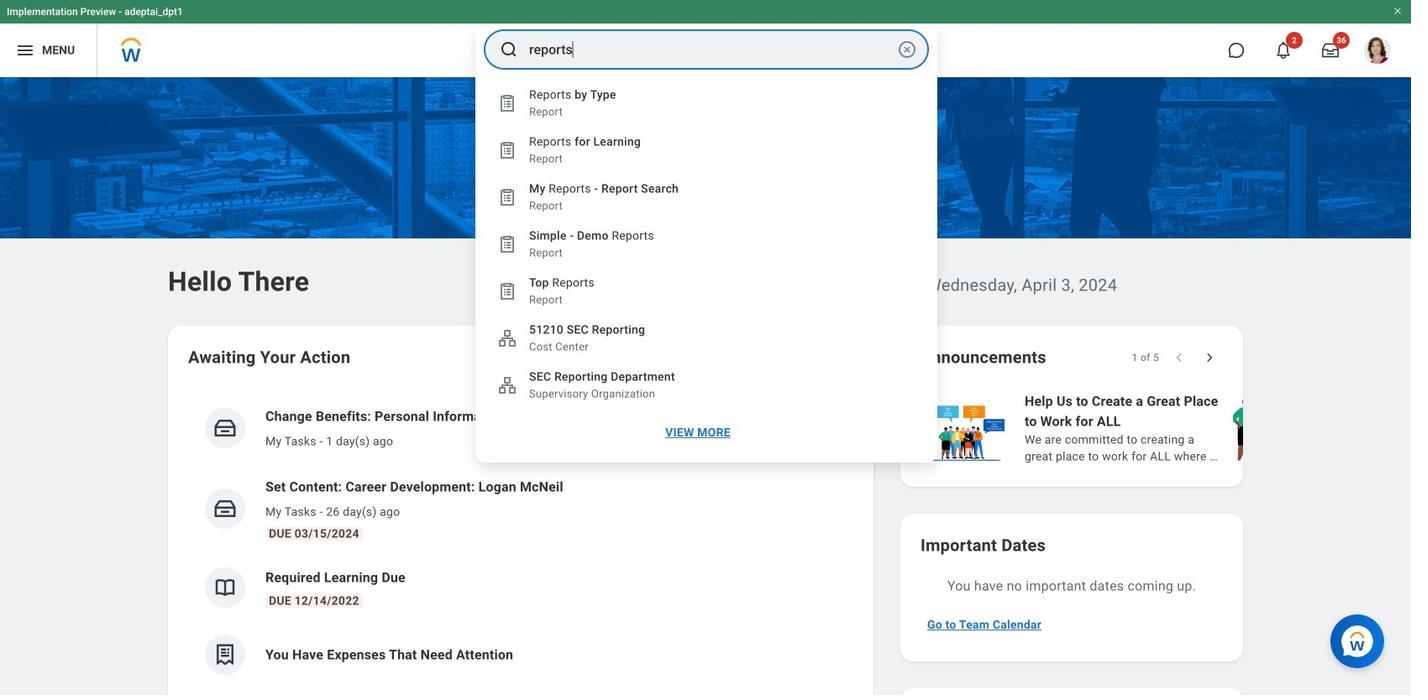 Task type: describe. For each thing, give the bounding box(es) containing it.
inbox image
[[213, 416, 238, 441]]

dashboard expenses image
[[213, 643, 238, 668]]

1 view team image from the top
[[497, 328, 518, 349]]

book open image
[[213, 575, 238, 601]]

1 clipboard image from the top
[[497, 187, 518, 208]]

inbox large image
[[1322, 42, 1339, 59]]

Search Workday  search field
[[529, 31, 894, 68]]

2 view team image from the top
[[497, 376, 518, 396]]

3 clipboard image from the top
[[497, 281, 518, 302]]

inbox image
[[213, 496, 238, 522]]

x circle image
[[897, 39, 917, 60]]

1 horizontal spatial list
[[914, 390, 1411, 467]]

1 clipboard image from the top
[[497, 93, 518, 113]]

chevron right small image
[[1201, 349, 1218, 366]]

notifications large image
[[1275, 42, 1292, 59]]

close environment banner image
[[1393, 6, 1403, 16]]



Task type: locate. For each thing, give the bounding box(es) containing it.
clipboard image
[[497, 93, 518, 113], [497, 140, 518, 160], [497, 281, 518, 302]]

0 vertical spatial view team image
[[497, 328, 518, 349]]

banner
[[0, 0, 1411, 77]]

status
[[1132, 351, 1159, 365]]

justify image
[[15, 40, 35, 60]]

2 clipboard image from the top
[[497, 140, 518, 160]]

1 vertical spatial view team image
[[497, 376, 518, 396]]

1 vertical spatial clipboard image
[[497, 234, 518, 255]]

list
[[914, 390, 1411, 467], [188, 393, 854, 689]]

chevron left small image
[[1171, 349, 1188, 366]]

None search field
[[475, 24, 938, 463]]

1 vertical spatial clipboard image
[[497, 140, 518, 160]]

suggested results list box
[[475, 80, 938, 453]]

search image
[[499, 39, 519, 60]]

main content
[[0, 77, 1411, 696]]

0 horizontal spatial list
[[188, 393, 854, 689]]

view team image
[[497, 328, 518, 349], [497, 376, 518, 396]]

0 vertical spatial clipboard image
[[497, 93, 518, 113]]

2 clipboard image from the top
[[497, 234, 518, 255]]

clipboard image
[[497, 187, 518, 208], [497, 234, 518, 255]]

profile logan mcneil image
[[1364, 37, 1391, 67]]

2 vertical spatial clipboard image
[[497, 281, 518, 302]]

0 vertical spatial clipboard image
[[497, 187, 518, 208]]



Task type: vqa. For each thing, say whether or not it's contained in the screenshot.
Search icon
yes



